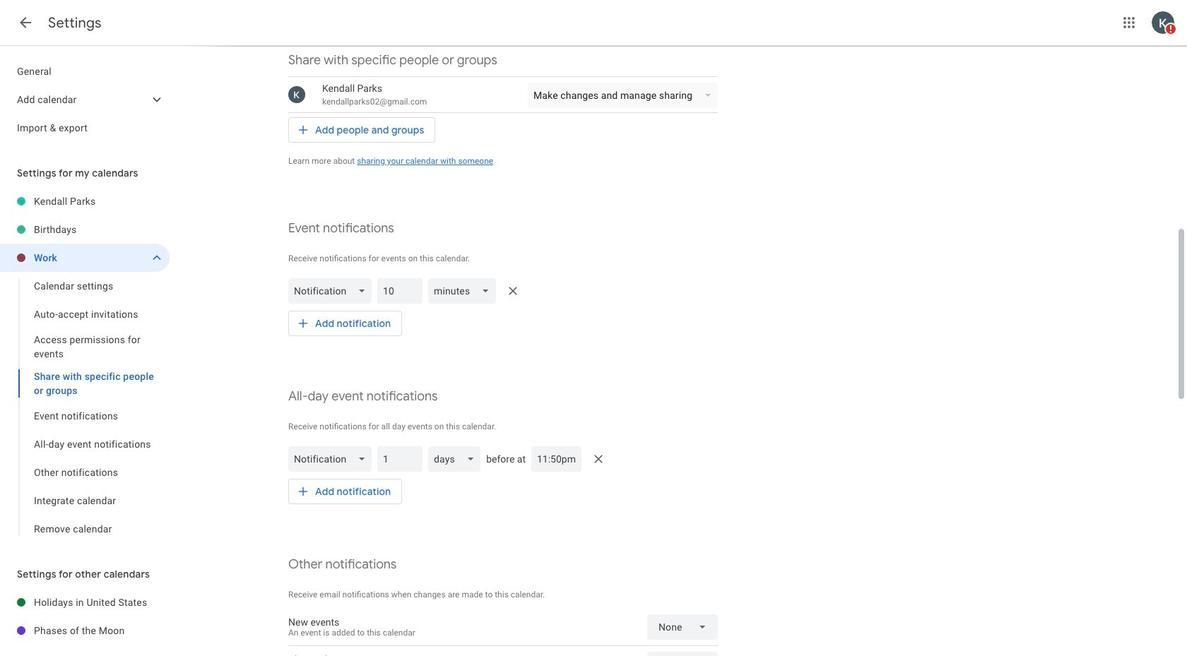 Task type: locate. For each thing, give the bounding box(es) containing it.
1 vertical spatial tree
[[0, 187, 170, 543]]

the day before at 11:50pm element
[[288, 443, 718, 474]]

Time of day text field
[[537, 452, 576, 466]]

holidays in united states tree item
[[0, 589, 170, 617]]

group
[[0, 272, 170, 543]]

0 vertical spatial tree
[[0, 57, 170, 142]]

tree
[[0, 57, 170, 142], [0, 187, 170, 543], [0, 589, 170, 645]]

3 tree from the top
[[0, 589, 170, 645]]

2 vertical spatial tree
[[0, 589, 170, 645]]

None field
[[288, 278, 378, 303], [429, 278, 501, 303], [288, 446, 378, 471], [429, 446, 486, 471], [647, 614, 718, 639], [288, 278, 378, 303], [429, 278, 501, 303], [288, 446, 378, 471], [429, 446, 486, 471], [647, 614, 718, 639]]

phases of the moon tree item
[[0, 617, 170, 645]]

Days in advance for notification number field
[[383, 446, 417, 471]]

2 tree from the top
[[0, 187, 170, 543]]

heading
[[48, 14, 102, 32]]

1 tree from the top
[[0, 57, 170, 142]]



Task type: vqa. For each thing, say whether or not it's contained in the screenshot.
'oct' in Start and end dates Starts on Oct 26, 2023 · Ends on Jan 24, 2024
no



Task type: describe. For each thing, give the bounding box(es) containing it.
go back image
[[17, 14, 34, 31]]

birthdays tree item
[[0, 216, 170, 244]]

Minutes in advance for notification number field
[[383, 278, 417, 303]]

kendall parks tree item
[[0, 187, 170, 216]]

10 minutes before element
[[288, 275, 718, 306]]

work tree item
[[0, 244, 170, 272]]



